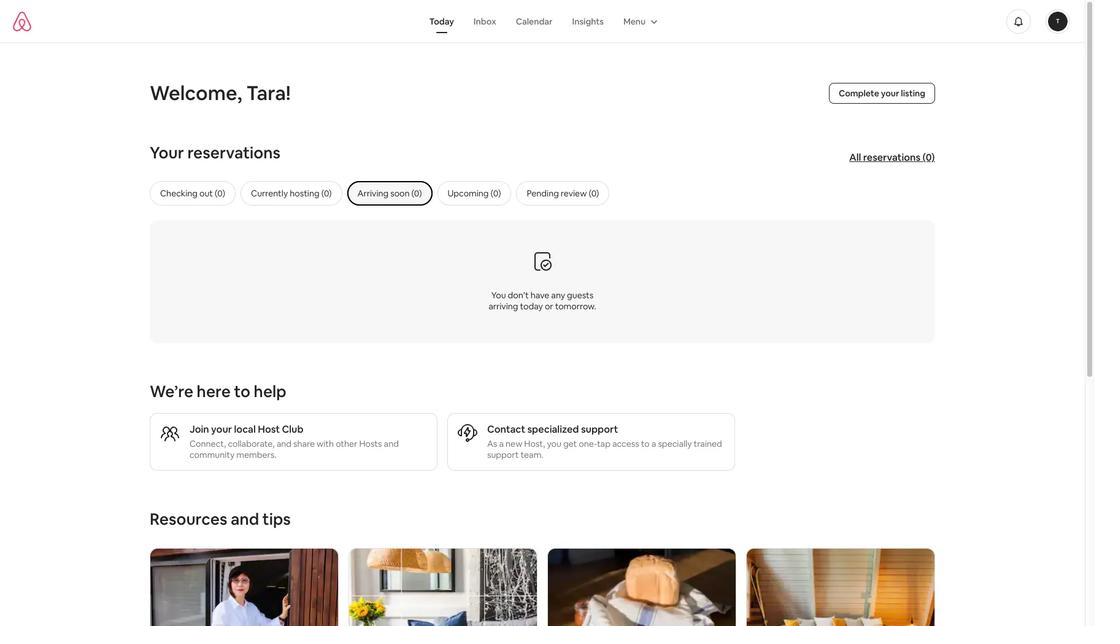 Task type: describe. For each thing, give the bounding box(es) containing it.
1 horizontal spatial and
[[277, 438, 292, 449]]

new
[[506, 438, 523, 449]]

review (0)
[[561, 188, 599, 199]]

connect,
[[190, 438, 226, 449]]

we're here to help
[[150, 381, 287, 402]]

other
[[336, 438, 358, 449]]

arriving soon (0)
[[358, 188, 422, 199]]

1 a from the left
[[499, 438, 504, 449]]

collaborate,
[[228, 438, 275, 449]]

join
[[190, 423, 209, 436]]

main navigation menu image
[[1049, 11, 1068, 31]]

your reservations
[[150, 142, 281, 163]]

0 horizontal spatial to
[[234, 381, 251, 402]]

or tomorrow.
[[545, 301, 597, 312]]

all reservations (0)
[[850, 151, 936, 164]]

trained
[[694, 438, 723, 449]]

as
[[487, 438, 498, 449]]

menu button
[[614, 10, 666, 33]]

get
[[564, 438, 577, 449]]

host,
[[525, 438, 545, 449]]

calendar
[[516, 16, 553, 27]]

2 a from the left
[[652, 438, 657, 449]]

reservations for all
[[864, 151, 921, 164]]

access
[[613, 438, 640, 449]]

one-
[[579, 438, 597, 449]]

tap
[[597, 438, 611, 449]]

join your local host club connect, collaborate, and share with other hosts and community members.
[[190, 423, 399, 460]]

welcome,
[[150, 80, 242, 106]]

all
[[850, 151, 862, 164]]

support
[[581, 423, 618, 436]]

resources and tips
[[150, 509, 291, 530]]

help
[[254, 381, 287, 402]]

currently
[[251, 188, 288, 199]]

2 horizontal spatial and
[[384, 438, 399, 449]]

community members.
[[190, 449, 277, 460]]

host
[[258, 423, 280, 436]]

your for listing
[[882, 88, 900, 99]]

to inside contact specialized support as a new host, you get one-tap access to a specially trained support team.
[[641, 438, 650, 449]]

don't
[[508, 289, 529, 301]]

hosting (0)
[[290, 188, 332, 199]]

0 vertical spatial (0)
[[923, 151, 936, 164]]

your for local
[[211, 423, 232, 436]]

reservation filters group
[[150, 181, 960, 206]]

pending
[[527, 188, 559, 199]]

contact specialized support as a new host, you get one-tap access to a specially trained support team.
[[487, 423, 723, 460]]

resources
[[150, 509, 227, 530]]

with
[[317, 438, 334, 449]]

checking
[[160, 188, 198, 199]]

(0) inside reservation filters group
[[491, 188, 501, 199]]

checking out (0)
[[160, 188, 225, 199]]



Task type: locate. For each thing, give the bounding box(es) containing it.
0 horizontal spatial reservations
[[188, 142, 281, 163]]

listing
[[902, 88, 926, 99]]

1 horizontal spatial your
[[882, 88, 900, 99]]

welcome, tara!
[[150, 80, 291, 106]]

pending review (0)
[[527, 188, 599, 199]]

share
[[293, 438, 315, 449]]

your inside join your local host club connect, collaborate, and share with other hosts and community members.
[[211, 423, 232, 436]]

complete
[[839, 88, 880, 99]]

insights link
[[563, 10, 614, 33]]

arriving
[[358, 188, 389, 199]]

0 horizontal spatial your
[[211, 423, 232, 436]]

out (0)
[[200, 188, 225, 199]]

reservations up 'out (0)' at the top of the page
[[188, 142, 281, 163]]

here
[[197, 381, 231, 402]]

you
[[492, 289, 506, 301]]

your
[[882, 88, 900, 99], [211, 423, 232, 436]]

inbox link
[[464, 10, 506, 33]]

soon (0)
[[391, 188, 422, 199]]

we're
[[150, 381, 193, 402]]

0 horizontal spatial a
[[499, 438, 504, 449]]

and left the tips
[[231, 509, 259, 530]]

support team.
[[487, 449, 544, 460]]

0 vertical spatial to
[[234, 381, 251, 402]]

calendar link
[[506, 10, 563, 33]]

complete your listing
[[839, 88, 926, 99]]

and right hosts
[[384, 438, 399, 449]]

tips
[[263, 509, 291, 530]]

1 horizontal spatial (0)
[[923, 151, 936, 164]]

1 vertical spatial to
[[641, 438, 650, 449]]

upcoming (0)
[[448, 188, 501, 199]]

reservations for your
[[188, 142, 281, 163]]

tara!
[[247, 80, 291, 106]]

0 vertical spatial your
[[882, 88, 900, 99]]

specialized
[[528, 423, 579, 436]]

a
[[499, 438, 504, 449], [652, 438, 657, 449]]

upcoming
[[448, 188, 489, 199]]

1 horizontal spatial reservations
[[864, 151, 921, 164]]

(0)
[[923, 151, 936, 164], [491, 188, 501, 199]]

arriving
[[489, 301, 518, 312]]

thumbnail card image
[[150, 549, 338, 626], [150, 549, 338, 626], [349, 549, 537, 626], [349, 549, 537, 626], [548, 549, 736, 626], [548, 549, 736, 626], [747, 549, 935, 626], [747, 549, 935, 626]]

reservations inside all reservations (0) link
[[864, 151, 921, 164]]

1 vertical spatial (0)
[[491, 188, 501, 199]]

all reservations (0) link
[[844, 145, 942, 170]]

reservations right all
[[864, 151, 921, 164]]

guests
[[567, 289, 594, 301]]

any
[[552, 289, 566, 301]]

you
[[547, 438, 562, 449]]

reservations
[[188, 142, 281, 163], [864, 151, 921, 164]]

0 horizontal spatial and
[[231, 509, 259, 530]]

to
[[234, 381, 251, 402], [641, 438, 650, 449]]

your inside 'link'
[[882, 88, 900, 99]]

inbox
[[474, 16, 497, 27]]

your left listing on the top of the page
[[882, 88, 900, 99]]

contact
[[487, 423, 526, 436]]

complete your listing link
[[829, 83, 936, 104]]

today link
[[420, 10, 464, 33]]

club
[[282, 423, 304, 436]]

insights
[[573, 16, 604, 27]]

specially
[[658, 438, 692, 449]]

today
[[520, 301, 543, 312]]

your
[[150, 142, 184, 163]]

today
[[430, 16, 454, 27]]

1 vertical spatial your
[[211, 423, 232, 436]]

1 horizontal spatial to
[[641, 438, 650, 449]]

hosts
[[359, 438, 382, 449]]

and down the club
[[277, 438, 292, 449]]

to right access
[[641, 438, 650, 449]]

a left specially on the right bottom
[[652, 438, 657, 449]]

currently hosting (0)
[[251, 188, 332, 199]]

to left 'help'
[[234, 381, 251, 402]]

have
[[531, 289, 550, 301]]

and
[[277, 438, 292, 449], [384, 438, 399, 449], [231, 509, 259, 530]]

local
[[234, 423, 256, 436]]

0 horizontal spatial (0)
[[491, 188, 501, 199]]

your up connect,
[[211, 423, 232, 436]]

1 horizontal spatial a
[[652, 438, 657, 449]]

a right as
[[499, 438, 504, 449]]

you don't have any guests arriving today or tomorrow.
[[489, 289, 597, 312]]

menu
[[624, 16, 646, 27]]



Task type: vqa. For each thing, say whether or not it's contained in the screenshot.
Join
yes



